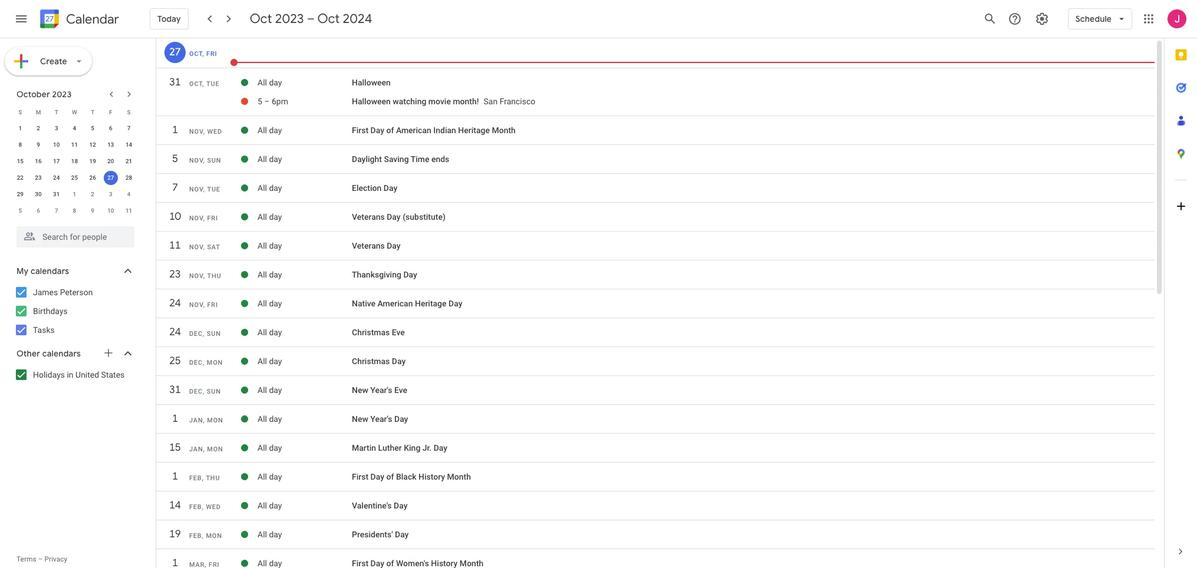 Task type: describe. For each thing, give the bounding box(es) containing it.
all for halloween
[[258, 78, 267, 87]]

dec for 25
[[189, 359, 203, 367]]

all day for christmas day
[[258, 357, 282, 366]]

31 for new year's eve
[[169, 383, 180, 397]]

new year's day button
[[352, 414, 408, 424]]

day for presidents' day
[[395, 530, 409, 539]]

1 vertical spatial cell
[[258, 554, 352, 568]]

all day for election day
[[258, 183, 282, 193]]

0 horizontal spatial 8
[[19, 141, 22, 148]]

mon for 25
[[207, 359, 223, 367]]

terms link
[[17, 555, 36, 564]]

my calendars list
[[2, 283, 146, 340]]

jan for 1
[[189, 417, 203, 424]]

2 24 row from the top
[[156, 322, 1155, 349]]

1 t from the left
[[55, 109, 58, 115]]

25 for 25 'link' on the bottom
[[169, 354, 180, 368]]

all day cell for election day
[[258, 179, 352, 198]]

day for election day
[[384, 183, 398, 193]]

october
[[17, 89, 50, 100]]

1 vertical spatial 2
[[91, 191, 94, 198]]

november 6 element
[[31, 204, 45, 218]]

month!
[[453, 97, 479, 106]]

1 horizontal spatial 4
[[127, 191, 131, 198]]

2023 for oct
[[275, 11, 304, 27]]

movie
[[429, 97, 451, 106]]

year's for 1
[[370, 414, 392, 424]]

ends
[[432, 154, 449, 164]]

election day
[[352, 183, 398, 193]]

martin
[[352, 443, 376, 453]]

1 link for new year's day
[[164, 409, 186, 430]]

king
[[404, 443, 421, 453]]

nov , sun
[[189, 157, 221, 164]]

cell containing halloween watching movie month!
[[352, 92, 1149, 111]]

22 element
[[13, 171, 27, 185]]

10 for 10 link
[[169, 210, 180, 223]]

27 for 27 link
[[169, 45, 180, 59]]

20 element
[[104, 154, 118, 169]]

all for daylight saving time ends
[[258, 154, 267, 164]]

14 row
[[156, 495, 1155, 522]]

nov , fri for 10
[[189, 215, 218, 222]]

day for veterans day (substitute)
[[387, 212, 401, 222]]

21 element
[[122, 154, 136, 169]]

18 element
[[67, 154, 82, 169]]

1 horizontal spatial heritage
[[458, 126, 490, 135]]

29
[[17, 191, 24, 198]]

holidays in united states
[[33, 370, 125, 380]]

oct , fri
[[189, 50, 217, 58]]

all for native american heritage day
[[258, 299, 267, 308]]

all day cell for native american heritage day
[[258, 294, 352, 313]]

fri for 27
[[206, 50, 217, 58]]

all for election day
[[258, 183, 267, 193]]

11 for '11' element
[[71, 141, 78, 148]]

1 link for first day of black history month
[[164, 466, 186, 488]]

Search for people text field
[[24, 226, 127, 248]]

row containing 8
[[11, 137, 138, 153]]

row group containing 1
[[11, 120, 138, 219]]

17
[[53, 158, 60, 164]]

holidays
[[33, 370, 65, 380]]

eve inside 24 row
[[392, 328, 405, 337]]

11 link
[[164, 235, 186, 256]]

5 – 6pm cell
[[258, 92, 352, 111]]

schedule button
[[1068, 5, 1133, 33]]

25 link
[[164, 351, 186, 372]]

26
[[89, 175, 96, 181]]

valentine's day button
[[352, 501, 408, 511]]

14 link
[[164, 495, 186, 516]]

31 element
[[49, 187, 64, 202]]

presidents'
[[352, 530, 393, 539]]

1 horizontal spatial 3
[[109, 191, 112, 198]]

calendar
[[66, 11, 119, 27]]

november 3 element
[[104, 187, 118, 202]]

24 for native
[[169, 297, 180, 310]]

day for native american heritage day
[[269, 299, 282, 308]]

all for thanksgiving day
[[258, 270, 267, 279]]

day for new year's day
[[269, 414, 282, 424]]

1 for new year's day
[[172, 412, 177, 426]]

today
[[157, 14, 181, 24]]

, for new year's day
[[203, 417, 205, 424]]

22
[[17, 175, 24, 181]]

29 element
[[13, 187, 27, 202]]

jr.
[[423, 443, 432, 453]]

, for new year's eve
[[203, 388, 205, 396]]

27, today element
[[104, 171, 118, 185]]

native
[[352, 299, 376, 308]]

terms – privacy
[[17, 555, 67, 564]]

native american heritage day
[[352, 299, 463, 308]]

18
[[71, 158, 78, 164]]

veterans day button
[[352, 241, 401, 251]]

all day cell for new year's day
[[258, 410, 352, 429]]

veterans day (substitute)
[[352, 212, 446, 222]]

0 horizontal spatial 4
[[73, 125, 76, 131]]

30 element
[[31, 187, 45, 202]]

thanksgiving
[[352, 270, 401, 279]]

grid containing 27
[[156, 38, 1155, 568]]

november 11 element
[[122, 204, 136, 218]]

15 element
[[13, 154, 27, 169]]

day inside 24 row
[[449, 299, 463, 308]]

all day cell for first day of american indian heritage month
[[258, 121, 352, 140]]

other
[[17, 348, 40, 359]]

valentine's day
[[352, 501, 408, 511]]

daylight
[[352, 154, 382, 164]]

today button
[[150, 5, 188, 33]]

6pm
[[272, 97, 288, 106]]

, for election day
[[203, 186, 205, 193]]

19 for the 19 element
[[89, 158, 96, 164]]

nov , tue
[[189, 186, 220, 193]]

valentine's
[[352, 501, 392, 511]]

31 inside row group
[[53, 191, 60, 198]]

5 for 5 link
[[172, 152, 177, 166]]

, for daylight saving time ends
[[203, 157, 205, 164]]

other calendars button
[[2, 344, 146, 363]]

all day cell for halloween
[[258, 73, 352, 92]]

nov for 23
[[189, 272, 203, 280]]

26 element
[[86, 171, 100, 185]]

saving
[[384, 154, 409, 164]]

calendar heading
[[64, 11, 119, 27]]

tue for 31
[[206, 80, 220, 88]]

1 down 25 element
[[73, 191, 76, 198]]

terms
[[17, 555, 36, 564]]

all for veterans day (substitute)
[[258, 212, 267, 222]]

feb , mon
[[189, 532, 222, 540]]

birthdays
[[33, 307, 68, 316]]

, for valentine's day
[[202, 504, 204, 511]]

0 vertical spatial 9
[[37, 141, 40, 148]]

15 for 15 element at the top of the page
[[17, 158, 24, 164]]

27 for 27, today element
[[107, 175, 114, 181]]

new year's eve
[[352, 386, 407, 395]]

first day of american indian heritage month
[[352, 126, 516, 135]]

11 for november 11 element
[[126, 208, 132, 214]]

20
[[107, 158, 114, 164]]

7 for 'november 7' element
[[55, 208, 58, 214]]

all for first day of black history month
[[258, 472, 267, 482]]

day for martin luther king jr. day
[[269, 443, 282, 453]]

nov for 11
[[189, 243, 203, 251]]

united
[[76, 370, 99, 380]]

all day for first day of black history month
[[258, 472, 282, 482]]

23 link
[[164, 264, 186, 285]]

day for veterans day (substitute)
[[269, 212, 282, 222]]

christmas eve button
[[352, 328, 405, 337]]

luther
[[378, 443, 402, 453]]

of for american
[[386, 126, 394, 135]]

all for martin luther king jr. day
[[258, 443, 267, 453]]

all day for first day of american indian heritage month
[[258, 126, 282, 135]]

first day of american indian heritage month button
[[352, 126, 516, 135]]

11 for 11 link on the left top
[[169, 239, 180, 252]]

calendar element
[[38, 7, 119, 33]]

30
[[35, 191, 42, 198]]

1 vertical spatial 6
[[37, 208, 40, 214]]

2 1 row from the top
[[156, 409, 1155, 436]]

19 link
[[164, 524, 186, 545]]

3 1 row from the top
[[156, 466, 1155, 493]]

31 for halloween
[[169, 75, 180, 89]]

2023 for october
[[52, 89, 72, 100]]

14 for 14 link
[[169, 499, 180, 512]]

1 vertical spatial 8
[[73, 208, 76, 214]]

7 row
[[156, 177, 1155, 205]]

add other calendars image
[[103, 347, 114, 359]]

row containing 29
[[11, 186, 138, 203]]

5 for november 5 "element" on the left
[[19, 208, 22, 214]]

eve inside 31 row
[[394, 386, 407, 395]]

thu for 23
[[207, 272, 221, 280]]

10 element
[[49, 138, 64, 152]]

11 row
[[156, 235, 1155, 262]]

oct 2023 – oct 2024
[[250, 11, 372, 27]]

new year's eve button
[[352, 386, 407, 395]]

1 for first day of black history month
[[172, 470, 177, 483]]

1 horizontal spatial 9
[[91, 208, 94, 214]]

all day cell for christmas day
[[258, 352, 352, 371]]

1 24 row from the top
[[156, 293, 1155, 320]]

all day for halloween
[[258, 78, 282, 87]]

new year's day
[[352, 414, 408, 424]]

time
[[411, 154, 429, 164]]

mon for 15
[[207, 446, 223, 453]]

12
[[89, 141, 96, 148]]

all day for new year's day
[[258, 414, 282, 424]]

peterson
[[60, 288, 93, 297]]

in
[[67, 370, 73, 380]]

privacy link
[[45, 555, 67, 564]]

all for christmas day
[[258, 357, 267, 366]]

presidents' day
[[352, 530, 409, 539]]

all day for presidents' day
[[258, 530, 282, 539]]

25 row
[[156, 351, 1155, 378]]

19 element
[[86, 154, 100, 169]]

san
[[484, 97, 498, 106]]

day for christmas day
[[269, 357, 282, 366]]

w
[[72, 109, 77, 115]]

1 up 15 element at the top of the page
[[19, 125, 22, 131]]

19 row
[[156, 524, 1155, 551]]

history
[[419, 472, 445, 482]]

7 for 7 link at the top left of the page
[[172, 181, 177, 195]]

november 9 element
[[86, 204, 100, 218]]

– for 5 – 6pm
[[264, 97, 270, 106]]

14 element
[[122, 138, 136, 152]]

15 for "15" link
[[169, 441, 180, 455]]

1 link for first day of american indian heritage month
[[164, 120, 186, 141]]

27 link
[[164, 42, 186, 63]]

election
[[352, 183, 382, 193]]

create
[[40, 56, 67, 67]]

all day for thanksgiving day
[[258, 270, 282, 279]]



Task type: vqa. For each thing, say whether or not it's contained in the screenshot.


Task type: locate. For each thing, give the bounding box(es) containing it.
day inside '25' row
[[392, 357, 406, 366]]

states
[[101, 370, 125, 380]]

calendars for my calendars
[[31, 266, 69, 277]]

, for first day of black history month
[[202, 475, 204, 482]]

1 year's from the top
[[370, 386, 392, 395]]

0 horizontal spatial 19
[[89, 158, 96, 164]]

23 for the 23 element in the top of the page
[[35, 175, 42, 181]]

cell
[[352, 92, 1149, 111], [258, 554, 352, 568]]

thanksgiving day button
[[352, 270, 417, 279]]

7 link
[[164, 177, 186, 199]]

feb inside 19 row
[[189, 532, 202, 540]]

, inside 19 row
[[202, 532, 204, 540]]

day inside '25' row
[[269, 357, 282, 366]]

24 down '23' link
[[169, 297, 180, 310]]

all day cell inside '14' "row"
[[258, 496, 352, 515]]

0 vertical spatial new
[[352, 386, 368, 395]]

0 horizontal spatial –
[[38, 555, 43, 564]]

all for first day of american indian heritage month
[[258, 126, 267, 135]]

12 element
[[86, 138, 100, 152]]

9 all day from the top
[[258, 328, 282, 337]]

all day cell for valentine's day
[[258, 496, 352, 515]]

14
[[126, 141, 132, 148], [169, 499, 180, 512]]

1 vertical spatial 14
[[169, 499, 180, 512]]

0 vertical spatial tue
[[206, 80, 220, 88]]

fri inside 10 'row'
[[207, 215, 218, 222]]

christmas inside '25' row
[[352, 357, 390, 366]]

5 inside november 5 "element"
[[19, 208, 22, 214]]

christmas day
[[352, 357, 406, 366]]

daylight saving time ends
[[352, 154, 449, 164]]

8 up 15 element at the top of the page
[[19, 141, 22, 148]]

all for presidents' day
[[258, 530, 267, 539]]

, for thanksgiving day
[[203, 272, 205, 280]]

new up martin
[[352, 414, 368, 424]]

dec , sun down the dec , mon
[[189, 388, 221, 396]]

14 all day from the top
[[258, 472, 282, 482]]

6 down 30 element
[[37, 208, 40, 214]]

1 horizontal spatial 8
[[73, 208, 76, 214]]

veterans for 10
[[352, 212, 385, 222]]

veterans day (substitute) button
[[352, 212, 446, 222]]

1 horizontal spatial 23
[[169, 268, 180, 281]]

sun inside 31 row
[[207, 388, 221, 396]]

all for new year's eve
[[258, 386, 267, 395]]

11 element
[[67, 138, 82, 152]]

thu down sat
[[207, 272, 221, 280]]

first day of black history month
[[352, 472, 471, 482]]

1 horizontal spatial 11
[[126, 208, 132, 214]]

5 row
[[156, 149, 1155, 176]]

dec right 25 'link' on the bottom
[[189, 359, 203, 367]]

2 horizontal spatial –
[[307, 11, 315, 27]]

24 for christmas
[[169, 325, 180, 339]]

9 day from the top
[[269, 328, 282, 337]]

sun down nov , wed
[[207, 157, 221, 164]]

halloween up "halloween watching movie month!" button
[[352, 78, 391, 87]]

1 vertical spatial 1 link
[[164, 409, 186, 430]]

day for first day of black history month
[[269, 472, 282, 482]]

all day inside "5" row
[[258, 154, 282, 164]]

11 up 18
[[71, 141, 78, 148]]

15 link
[[164, 437, 186, 459]]

all day cell for new year's eve
[[258, 381, 352, 400]]

main drawer image
[[14, 12, 28, 26]]

fri inside 24 row
[[207, 301, 218, 309]]

2 s from the left
[[127, 109, 131, 115]]

nov right 7 link at the top left of the page
[[189, 186, 203, 193]]

2 feb from the top
[[189, 504, 202, 511]]

0 vertical spatial 15
[[17, 158, 24, 164]]

first for first day of black history month
[[352, 472, 369, 482]]

nov right 5 link
[[189, 157, 203, 164]]

all day cell inside "5" row
[[258, 150, 352, 169]]

nov inside "11" row
[[189, 243, 203, 251]]

2 all day cell from the top
[[258, 121, 352, 140]]

november 8 element
[[67, 204, 82, 218]]

feb inside 1 row
[[189, 475, 202, 482]]

2 nov from the top
[[189, 157, 203, 164]]

november 7 element
[[49, 204, 64, 218]]

4 down w on the top left of page
[[73, 125, 76, 131]]

thu inside 23 row
[[207, 272, 221, 280]]

1 horizontal spatial 27
[[169, 45, 180, 59]]

month right history
[[447, 472, 471, 482]]

– inside cell
[[264, 97, 270, 106]]

5 – 6pm
[[258, 97, 288, 106]]

0 vertical spatial 24
[[53, 175, 60, 181]]

0 horizontal spatial 2
[[37, 125, 40, 131]]

0 vertical spatial feb
[[189, 475, 202, 482]]

– left 6pm
[[264, 97, 270, 106]]

14 all day cell from the top
[[258, 468, 352, 486]]

all for christmas eve
[[258, 328, 267, 337]]

jan inside 15 row
[[189, 446, 203, 453]]

24 link up 25 'link' on the bottom
[[164, 322, 186, 343]]

row containing 1
[[11, 120, 138, 137]]

day for first day of american indian heritage month
[[269, 126, 282, 135]]

all day cell for daylight saving time ends
[[258, 150, 352, 169]]

6 all day cell from the top
[[258, 236, 352, 255]]

row containing 5
[[11, 203, 138, 219]]

native american heritage day button
[[352, 299, 463, 308]]

31 down 25 'link' on the bottom
[[169, 383, 180, 397]]

5 nov from the top
[[189, 243, 203, 251]]

4 all day cell from the top
[[258, 179, 352, 198]]

9 down november 2 element
[[91, 208, 94, 214]]

–
[[307, 11, 315, 27], [264, 97, 270, 106], [38, 555, 43, 564]]

0 vertical spatial 24 row
[[156, 293, 1155, 320]]

1 jan from the top
[[189, 417, 203, 424]]

, inside 31 "row group"
[[202, 80, 204, 88]]

0 vertical spatial 19
[[89, 158, 96, 164]]

all day cell for veterans day (substitute)
[[258, 208, 352, 226]]

all day for new year's eve
[[258, 386, 282, 395]]

2 year's from the top
[[370, 414, 392, 424]]

oct inside 27 row group
[[189, 50, 202, 58]]

8 all from the top
[[258, 299, 267, 308]]

all day for veterans day
[[258, 241, 282, 251]]

6 all from the top
[[258, 241, 267, 251]]

1 vertical spatial 27
[[107, 175, 114, 181]]

0 vertical spatial 31
[[169, 75, 180, 89]]

wed for 1
[[207, 128, 222, 136]]

s left m
[[18, 109, 22, 115]]

11 down 10 link
[[169, 239, 180, 252]]

2 first from the top
[[352, 472, 369, 482]]

10 down "november 3" element
[[107, 208, 114, 214]]

dec for 24
[[189, 330, 203, 338]]

19 inside row
[[169, 528, 180, 541]]

s right f
[[127, 109, 131, 115]]

row group
[[11, 120, 138, 219]]

fri inside 27 row group
[[206, 50, 217, 58]]

day for presidents' day
[[269, 530, 282, 539]]

fri for 10
[[207, 215, 218, 222]]

day for christmas day
[[392, 357, 406, 366]]

1 halloween from the top
[[352, 78, 391, 87]]

nov , fri for 24
[[189, 301, 218, 309]]

31 inside "row group"
[[169, 75, 180, 89]]

new for 1
[[352, 414, 368, 424]]

2 veterans from the top
[[352, 241, 385, 251]]

16 all from the top
[[258, 530, 267, 539]]

6
[[109, 125, 112, 131], [37, 208, 40, 214]]

2 jan , mon from the top
[[189, 446, 223, 453]]

eve down native american heritage day
[[392, 328, 405, 337]]

oct inside 31 row
[[189, 80, 202, 88]]

23 inside row
[[169, 268, 180, 281]]

of
[[386, 126, 394, 135], [386, 472, 394, 482]]

feb for 19
[[189, 532, 202, 540]]

, inside 23 row
[[203, 272, 205, 280]]

10 row
[[156, 206, 1155, 233]]

american inside 1 row
[[396, 126, 431, 135]]

0 vertical spatial wed
[[207, 128, 222, 136]]

nov inside 7 row
[[189, 186, 203, 193]]

2 t from the left
[[91, 109, 94, 115]]

13 all day from the top
[[258, 443, 282, 453]]

presidents' day button
[[352, 530, 409, 539]]

27 row group
[[156, 42, 1155, 69]]

2 31 row from the top
[[156, 380, 1155, 407]]

all inside 19 row
[[258, 530, 267, 539]]

15 day from the top
[[269, 501, 282, 511]]

dec inside '25' row
[[189, 359, 203, 367]]

31 row down '25' row
[[156, 380, 1155, 407]]

13 element
[[104, 138, 118, 152]]

31
[[169, 75, 180, 89], [53, 191, 60, 198], [169, 383, 180, 397]]

1 vertical spatial thu
[[206, 475, 220, 482]]

5 inside 5 link
[[172, 152, 177, 166]]

feb up feb , wed at the bottom
[[189, 475, 202, 482]]

1 vertical spatial wed
[[206, 504, 221, 511]]

mon inside '25' row
[[207, 359, 223, 367]]

all day inside 23 row
[[258, 270, 282, 279]]

25
[[71, 175, 78, 181], [169, 354, 180, 368]]

all day inside '14' "row"
[[258, 501, 282, 511]]

1 nov , fri from the top
[[189, 215, 218, 222]]

5 day from the top
[[269, 212, 282, 222]]

2 new from the top
[[352, 414, 368, 424]]

31 down 24 element
[[53, 191, 60, 198]]

, inside "11" row
[[203, 243, 205, 251]]

jan , mon for 1
[[189, 417, 223, 424]]

1 vertical spatial 3
[[109, 191, 112, 198]]

jan , mon inside 15 row
[[189, 446, 223, 453]]

2 halloween from the top
[[352, 97, 391, 106]]

1 horizontal spatial 7
[[127, 125, 131, 131]]

halloween
[[352, 78, 391, 87], [352, 97, 391, 106]]

eve
[[392, 328, 405, 337], [394, 386, 407, 395]]

1 vertical spatial 31
[[53, 191, 60, 198]]

31 row
[[156, 72, 1155, 99], [156, 380, 1155, 407]]

sun
[[207, 157, 221, 164], [207, 330, 221, 338], [207, 388, 221, 396]]

0 horizontal spatial 2023
[[52, 89, 72, 100]]

jan inside 1 row
[[189, 417, 203, 424]]

fri up sat
[[207, 215, 218, 222]]

thanksgiving day
[[352, 270, 417, 279]]

, for native american heritage day
[[203, 301, 205, 309]]

1 first from the top
[[352, 126, 369, 135]]

nov inside "5" row
[[189, 157, 203, 164]]

0 vertical spatial 27
[[169, 45, 180, 59]]

october 2023 grid
[[11, 104, 138, 219]]

0 vertical spatial 31 link
[[164, 72, 186, 93]]

2 dec , sun from the top
[[189, 388, 221, 396]]

, for veterans day
[[203, 243, 205, 251]]

1 vertical spatial 31 link
[[164, 380, 186, 401]]

all inside '14' "row"
[[258, 501, 267, 511]]

2 24 link from the top
[[164, 322, 186, 343]]

0 vertical spatial eve
[[392, 328, 405, 337]]

of left black
[[386, 472, 394, 482]]

1 vertical spatial 25
[[169, 354, 180, 368]]

6 day from the top
[[269, 241, 282, 251]]

3 all day from the top
[[258, 154, 282, 164]]

24 link for native
[[164, 293, 186, 314]]

15 inside row
[[169, 441, 180, 455]]

1 vertical spatial dec , sun
[[189, 388, 221, 396]]

19 down 14 link
[[169, 528, 180, 541]]

all for veterans day
[[258, 241, 267, 251]]

9
[[37, 141, 40, 148], [91, 208, 94, 214]]

nov for 10
[[189, 215, 203, 222]]

feb for 1
[[189, 475, 202, 482]]

row containing 15
[[11, 153, 138, 170]]

15 row
[[156, 437, 1155, 465]]

oct , tue
[[189, 80, 220, 88]]

fri for 24
[[207, 301, 218, 309]]

nov
[[189, 128, 203, 136], [189, 157, 203, 164], [189, 186, 203, 193], [189, 215, 203, 222], [189, 243, 203, 251], [189, 272, 203, 280], [189, 301, 203, 309]]

day inside 15 row
[[269, 443, 282, 453]]

all day inside 10 'row'
[[258, 212, 282, 222]]

31 link for new year's eve
[[164, 380, 186, 401]]

5 all day from the top
[[258, 212, 282, 222]]

7 nov from the top
[[189, 301, 203, 309]]

day inside "5" row
[[269, 154, 282, 164]]

all day inside "11" row
[[258, 241, 282, 251]]

dec
[[189, 330, 203, 338], [189, 359, 203, 367], [189, 388, 203, 396]]

15 all day from the top
[[258, 501, 282, 511]]

5 up 7 link at the top left of the page
[[172, 152, 177, 166]]

0 vertical spatial 2023
[[275, 11, 304, 27]]

25 element
[[67, 171, 82, 185]]

0 vertical spatial 6
[[109, 125, 112, 131]]

2 all from the top
[[258, 126, 267, 135]]

10 day from the top
[[269, 357, 282, 366]]

day inside "11" row
[[269, 241, 282, 251]]

13
[[107, 141, 114, 148]]

2 jan from the top
[[189, 446, 203, 453]]

11 all from the top
[[258, 386, 267, 395]]

13 day from the top
[[269, 443, 282, 453]]

other calendars
[[17, 348, 81, 359]]

grid
[[156, 38, 1155, 568]]

,
[[202, 50, 204, 58], [202, 80, 204, 88], [203, 128, 205, 136], [203, 157, 205, 164], [203, 186, 205, 193], [203, 215, 205, 222], [203, 243, 205, 251], [203, 272, 205, 280], [203, 301, 205, 309], [203, 330, 205, 338], [203, 359, 205, 367], [203, 388, 205, 396], [203, 417, 205, 424], [203, 446, 205, 453], [202, 475, 204, 482], [202, 504, 204, 511], [202, 532, 204, 540]]

jan , mon
[[189, 417, 223, 424], [189, 446, 223, 453]]

0 vertical spatial heritage
[[458, 126, 490, 135]]

nov for 7
[[189, 186, 203, 193]]

sun for 5
[[207, 157, 221, 164]]

veterans inside "11" row
[[352, 241, 385, 251]]

15 up 14 link
[[169, 441, 180, 455]]

day inside 23 row
[[403, 270, 417, 279]]

halloween watching movie month! button
[[352, 97, 479, 106]]

wed inside 1 row
[[207, 128, 222, 136]]

5 all day cell from the top
[[258, 208, 352, 226]]

1 1 row from the top
[[156, 120, 1155, 147]]

, inside "5" row
[[203, 157, 205, 164]]

16 element
[[31, 154, 45, 169]]

23
[[35, 175, 42, 181], [169, 268, 180, 281]]

5 link
[[164, 149, 186, 170]]

15 up 22
[[17, 158, 24, 164]]

all day for native american heritage day
[[258, 299, 282, 308]]

day inside 19 row
[[395, 530, 409, 539]]

all day inside '25' row
[[258, 357, 282, 366]]

1 row up "5" row
[[156, 120, 1155, 147]]

23 inside grid
[[35, 175, 42, 181]]

16 day from the top
[[269, 530, 282, 539]]

1 vertical spatial dec
[[189, 359, 203, 367]]

1 jan , mon from the top
[[189, 417, 223, 424]]

1 dec from the top
[[189, 330, 203, 338]]

24
[[53, 175, 60, 181], [169, 297, 180, 310], [169, 325, 180, 339]]

11 inside row
[[169, 239, 180, 252]]

0 horizontal spatial 11
[[71, 141, 78, 148]]

1 vertical spatial christmas
[[352, 357, 390, 366]]

all inside 7 row
[[258, 183, 267, 193]]

14 day from the top
[[269, 472, 282, 482]]

5
[[258, 97, 262, 106], [91, 125, 94, 131], [172, 152, 177, 166], [19, 208, 22, 214]]

christmas down christmas eve
[[352, 357, 390, 366]]

jan , mon for 15
[[189, 446, 223, 453]]

jan for 15
[[189, 446, 203, 453]]

feb inside '14' "row"
[[189, 504, 202, 511]]

, inside 10 'row'
[[203, 215, 205, 222]]

halloween watching movie month! san francisco
[[352, 97, 535, 106]]

15 inside october 2023 grid
[[17, 158, 24, 164]]

28
[[126, 175, 132, 181]]

watching
[[393, 97, 426, 106]]

1 dec , sun from the top
[[189, 330, 221, 338]]

first
[[352, 126, 369, 135], [352, 472, 369, 482]]

25 down 18 element
[[71, 175, 78, 181]]

day for thanksgiving day
[[403, 270, 417, 279]]

0 vertical spatial 1 link
[[164, 120, 186, 141]]

0 vertical spatial year's
[[370, 386, 392, 395]]

0 horizontal spatial 25
[[71, 175, 78, 181]]

3 all from the top
[[258, 154, 267, 164]]

veterans inside 10 'row'
[[352, 212, 385, 222]]

7 all from the top
[[258, 270, 267, 279]]

nov up nov , sun
[[189, 128, 203, 136]]

veterans up thanksgiving
[[352, 241, 385, 251]]

1 horizontal spatial 6
[[109, 125, 112, 131]]

0 vertical spatial 11
[[71, 141, 78, 148]]

sun down the dec , mon
[[207, 388, 221, 396]]

dec inside 31 row
[[189, 388, 203, 396]]

jan , mon down the dec , mon
[[189, 417, 223, 424]]

– for terms – privacy
[[38, 555, 43, 564]]

24 row
[[156, 293, 1155, 320], [156, 322, 1155, 349]]

row containing 22
[[11, 170, 138, 186]]

day for election day
[[269, 183, 282, 193]]

day inside "11" row
[[387, 241, 401, 251]]

indian
[[433, 126, 456, 135]]

new down christmas day
[[352, 386, 368, 395]]

row containing s
[[11, 104, 138, 120]]

0 horizontal spatial 23
[[35, 175, 42, 181]]

2 dec from the top
[[189, 359, 203, 367]]

14 inside 14 element
[[126, 141, 132, 148]]

2 horizontal spatial 10
[[169, 210, 180, 223]]

1 vertical spatial –
[[264, 97, 270, 106]]

16 all day from the top
[[258, 530, 282, 539]]

10 all day cell from the top
[[258, 352, 352, 371]]

all day inside 7 row
[[258, 183, 282, 193]]

1 vertical spatial 4
[[127, 191, 131, 198]]

2 31 link from the top
[[164, 380, 186, 401]]

, inside 27 row group
[[202, 50, 204, 58]]

31 row group
[[156, 72, 1155, 116]]

all inside 23 row
[[258, 270, 267, 279]]

11
[[71, 141, 78, 148], [126, 208, 132, 214], [169, 239, 180, 252]]

0 vertical spatial jan , mon
[[189, 417, 223, 424]]

2 vertical spatial –
[[38, 555, 43, 564]]

1 vertical spatial eve
[[394, 386, 407, 395]]

t
[[55, 109, 58, 115], [91, 109, 94, 115]]

new inside 31 row
[[352, 386, 368, 395]]

jan right "15" link
[[189, 446, 203, 453]]

5 down 29 element
[[19, 208, 22, 214]]

, inside 7 row
[[203, 186, 205, 193]]

6 all day from the top
[[258, 241, 282, 251]]

3 nov from the top
[[189, 186, 203, 193]]

31 link down 25 'link' on the bottom
[[164, 380, 186, 401]]

24 down 17 element
[[53, 175, 60, 181]]

privacy
[[45, 555, 67, 564]]

dec up the dec , mon
[[189, 330, 203, 338]]

0 vertical spatial christmas
[[352, 328, 390, 337]]

1 link down "15" link
[[164, 466, 186, 488]]

7 day from the top
[[269, 270, 282, 279]]

10 down 7 link at the top left of the page
[[169, 210, 180, 223]]

dec , sun
[[189, 330, 221, 338], [189, 388, 221, 396]]

year's up new year's day on the left bottom of the page
[[370, 386, 392, 395]]

wed up feb , mon
[[206, 504, 221, 511]]

row
[[11, 104, 138, 120], [11, 120, 138, 137], [11, 137, 138, 153], [11, 153, 138, 170], [11, 170, 138, 186], [11, 186, 138, 203], [11, 203, 138, 219], [156, 553, 1155, 568]]

10 all day from the top
[[258, 357, 282, 366]]

all day for veterans day (substitute)
[[258, 212, 282, 222]]

tue
[[206, 80, 220, 88], [207, 186, 220, 193]]

calendars up james
[[31, 266, 69, 277]]

all day cell for presidents' day
[[258, 525, 352, 544]]

8 all day from the top
[[258, 299, 282, 308]]

24 inside 24 element
[[53, 175, 60, 181]]

1 vertical spatial month
[[447, 472, 471, 482]]

14 for 14 element
[[126, 141, 132, 148]]

all day cell for christmas eve
[[258, 323, 352, 342]]

halloween button
[[352, 78, 391, 87]]

martin luther king jr. day
[[352, 443, 448, 453]]

1 link up 5 link
[[164, 120, 186, 141]]

sun inside "5" row
[[207, 157, 221, 164]]

, inside 15 row
[[203, 446, 205, 453]]

halloween inside 31 row
[[352, 78, 391, 87]]

1 vertical spatial feb
[[189, 504, 202, 511]]

1 vertical spatial tue
[[207, 186, 220, 193]]

all day cell
[[258, 73, 352, 92], [258, 121, 352, 140], [258, 150, 352, 169], [258, 179, 352, 198], [258, 208, 352, 226], [258, 236, 352, 255], [258, 265, 352, 284], [258, 294, 352, 313], [258, 323, 352, 342], [258, 352, 352, 371], [258, 381, 352, 400], [258, 410, 352, 429], [258, 439, 352, 458], [258, 468, 352, 486], [258, 496, 352, 515], [258, 525, 352, 544]]

2023
[[275, 11, 304, 27], [52, 89, 72, 100]]

2
[[37, 125, 40, 131], [91, 191, 94, 198]]

1 day from the top
[[269, 78, 282, 87]]

first day of black history month button
[[352, 472, 471, 482]]

4 nov from the top
[[189, 215, 203, 222]]

0 vertical spatial 3
[[55, 125, 58, 131]]

1 vertical spatial first
[[352, 472, 369, 482]]

25 inside 'link'
[[169, 354, 180, 368]]

12 all day from the top
[[258, 414, 282, 424]]

24 up 25 'link' on the bottom
[[169, 325, 180, 339]]

0 vertical spatial veterans
[[352, 212, 385, 222]]

1 horizontal spatial month
[[492, 126, 516, 135]]

dec , sun for 31
[[189, 388, 221, 396]]

2 nov , fri from the top
[[189, 301, 218, 309]]

1 vertical spatial calendars
[[42, 348, 81, 359]]

my calendars
[[17, 266, 69, 277]]

0 vertical spatial 25
[[71, 175, 78, 181]]

year's inside 31 row
[[370, 386, 392, 395]]

27 inside 27, today element
[[107, 175, 114, 181]]

sun up the dec , mon
[[207, 330, 221, 338]]

7 inside row
[[172, 181, 177, 195]]

1 horizontal spatial 14
[[169, 499, 180, 512]]

feb , wed
[[189, 504, 221, 511]]

dec down the dec , mon
[[189, 388, 203, 396]]

november 2 element
[[86, 187, 100, 202]]

2 vertical spatial 31
[[169, 383, 180, 397]]

5 up the 12
[[91, 125, 94, 131]]

first up daylight
[[352, 126, 369, 135]]

11 day from the top
[[269, 386, 282, 395]]

tasks
[[33, 325, 55, 335]]

my
[[17, 266, 29, 277]]

3 all day cell from the top
[[258, 150, 352, 169]]

, for halloween
[[202, 80, 204, 88]]

12 day from the top
[[269, 414, 282, 424]]

nov inside 10 'row'
[[189, 215, 203, 222]]

0 vertical spatial fri
[[206, 50, 217, 58]]

1 horizontal spatial 10
[[107, 208, 114, 214]]

mon inside 19 row
[[206, 532, 222, 540]]

1 vertical spatial 31 row
[[156, 380, 1155, 407]]

nov right '23' link
[[189, 272, 203, 280]]

dec , sun inside 31 row
[[189, 388, 221, 396]]

1 horizontal spatial t
[[91, 109, 94, 115]]

11 all day from the top
[[258, 386, 282, 395]]

all day cell inside "11" row
[[258, 236, 352, 255]]

19 down 12 element
[[89, 158, 96, 164]]

mon down feb , wed at the bottom
[[206, 532, 222, 540]]

4 all from the top
[[258, 183, 267, 193]]

1 up "15" link
[[172, 412, 177, 426]]

all day cell inside 23 row
[[258, 265, 352, 284]]

all day inside 31 "row group"
[[258, 78, 282, 87]]

james peterson
[[33, 288, 93, 297]]

24 link
[[164, 293, 186, 314], [164, 322, 186, 343]]

1 31 link from the top
[[164, 72, 186, 93]]

1 1 link from the top
[[164, 120, 186, 141]]

all day cell inside '25' row
[[258, 352, 352, 371]]

nov right 10 link
[[189, 215, 203, 222]]

nov left sat
[[189, 243, 203, 251]]

0 horizontal spatial 7
[[55, 208, 58, 214]]

8
[[19, 141, 22, 148], [73, 208, 76, 214]]

4 day from the top
[[269, 183, 282, 193]]

3 dec from the top
[[189, 388, 203, 396]]

tab list
[[1165, 38, 1197, 535]]

0 horizontal spatial 9
[[37, 141, 40, 148]]

francisco
[[500, 97, 535, 106]]

1 vertical spatial 19
[[169, 528, 180, 541]]

sun for 24
[[207, 330, 221, 338]]

1 horizontal spatial 19
[[169, 528, 180, 541]]

16 all day cell from the top
[[258, 525, 352, 544]]

f
[[109, 109, 112, 115]]

1 all day cell from the top
[[258, 73, 352, 92]]

calendars up in
[[42, 348, 81, 359]]

25 for 25 element
[[71, 175, 78, 181]]

0 horizontal spatial heritage
[[415, 299, 447, 308]]

thu up feb , wed at the bottom
[[206, 475, 220, 482]]

new for 31
[[352, 386, 368, 395]]

feb right 14 link
[[189, 504, 202, 511]]

year's for 31
[[370, 386, 392, 395]]

wed up nov , sun
[[207, 128, 222, 136]]

1 row down 15 row
[[156, 466, 1155, 493]]

0 vertical spatial 23
[[35, 175, 42, 181]]

of up "saving"
[[386, 126, 394, 135]]

8 all day cell from the top
[[258, 294, 352, 313]]

0 vertical spatial 7
[[127, 125, 131, 131]]

1 of from the top
[[386, 126, 394, 135]]

wed
[[207, 128, 222, 136], [206, 504, 221, 511]]

christmas for 24
[[352, 328, 390, 337]]

, inside '14' "row"
[[202, 504, 204, 511]]

1 vertical spatial heritage
[[415, 299, 447, 308]]

24 link down '23' link
[[164, 293, 186, 314]]

27 down 20 element at the top left
[[107, 175, 114, 181]]

t left f
[[91, 109, 94, 115]]

11 all day cell from the top
[[258, 381, 352, 400]]

fri down nov , thu
[[207, 301, 218, 309]]

2 all day from the top
[[258, 126, 282, 135]]

feb , thu
[[189, 475, 220, 482]]

1 horizontal spatial –
[[264, 97, 270, 106]]

mon up feb , thu
[[207, 446, 223, 453]]

31 down 27 link
[[169, 75, 180, 89]]

0 horizontal spatial 14
[[126, 141, 132, 148]]

sun for 31
[[207, 388, 221, 396]]

american inside 24 row
[[378, 299, 413, 308]]

14 inside 14 link
[[169, 499, 180, 512]]

feb right the 19 link
[[189, 532, 202, 540]]

day inside 7 row
[[384, 183, 398, 193]]

1 vertical spatial nov , fri
[[189, 301, 218, 309]]

14 all from the top
[[258, 472, 267, 482]]

first down martin
[[352, 472, 369, 482]]

all day cell inside 15 row
[[258, 439, 352, 458]]

6 down f
[[109, 125, 112, 131]]

14 up the 19 link
[[169, 499, 180, 512]]

dec inside 24 row
[[189, 330, 203, 338]]

2 vertical spatial feb
[[189, 532, 202, 540]]

27 left oct , fri
[[169, 45, 180, 59]]

1 31 row from the top
[[156, 72, 1155, 99]]

31 link for halloween
[[164, 72, 186, 93]]

all
[[258, 78, 267, 87], [258, 126, 267, 135], [258, 154, 267, 164], [258, 183, 267, 193], [258, 212, 267, 222], [258, 241, 267, 251], [258, 270, 267, 279], [258, 299, 267, 308], [258, 328, 267, 337], [258, 357, 267, 366], [258, 386, 267, 395], [258, 414, 267, 424], [258, 443, 267, 453], [258, 472, 267, 482], [258, 501, 267, 511], [258, 530, 267, 539]]

27
[[169, 45, 180, 59], [107, 175, 114, 181]]

all day for martin luther king jr. day
[[258, 443, 282, 453]]

9 up 16
[[37, 141, 40, 148]]

new
[[352, 386, 368, 395], [352, 414, 368, 424]]

1 vertical spatial sun
[[207, 330, 221, 338]]

, for martin luther king jr. day
[[203, 446, 205, 453]]

day for halloween
[[269, 78, 282, 87]]

1 vertical spatial 1 row
[[156, 409, 1155, 436]]

american down "halloween watching movie month!" button
[[396, 126, 431, 135]]

27 inside 27 link
[[169, 45, 180, 59]]

5 all from the top
[[258, 212, 267, 222]]

calendars for other calendars
[[42, 348, 81, 359]]

10 for november 10 element
[[107, 208, 114, 214]]

1 vertical spatial of
[[386, 472, 394, 482]]

m
[[36, 109, 41, 115]]

2 christmas from the top
[[352, 357, 390, 366]]

1 row
[[156, 120, 1155, 147], [156, 409, 1155, 436], [156, 466, 1155, 493]]

all inside '25' row
[[258, 357, 267, 366]]

calendars inside dropdown button
[[42, 348, 81, 359]]

23 element
[[31, 171, 45, 185]]

nov for 1
[[189, 128, 203, 136]]

0 horizontal spatial month
[[447, 472, 471, 482]]

, for presidents' day
[[202, 532, 204, 540]]

november 1 element
[[67, 187, 82, 202]]

0 vertical spatial dec
[[189, 330, 203, 338]]

1 horizontal spatial s
[[127, 109, 131, 115]]

nov , thu
[[189, 272, 221, 280]]

25 inside row group
[[71, 175, 78, 181]]

8 day from the top
[[269, 299, 282, 308]]

day inside 23 row
[[269, 270, 282, 279]]

november 5 element
[[13, 204, 27, 218]]

2 vertical spatial dec
[[189, 388, 203, 396]]

nov , fri down nov , thu
[[189, 301, 218, 309]]

nov inside 24 row
[[189, 301, 203, 309]]

christmas eve
[[352, 328, 405, 337]]

1 christmas from the top
[[352, 328, 390, 337]]

17 element
[[49, 154, 64, 169]]

tue down nov , sun
[[207, 186, 220, 193]]

all day cell for veterans day
[[258, 236, 352, 255]]

1 all from the top
[[258, 78, 267, 87]]

day inside 10 'row'
[[387, 212, 401, 222]]

daylight saving time ends button
[[352, 154, 449, 164]]

2 1 link from the top
[[164, 409, 186, 430]]

31 row down 27 row group
[[156, 72, 1155, 99]]

1 nov from the top
[[189, 128, 203, 136]]

0 vertical spatial american
[[396, 126, 431, 135]]

7 down 31 element
[[55, 208, 58, 214]]

1 s from the left
[[18, 109, 22, 115]]

2 of from the top
[[386, 472, 394, 482]]

0 horizontal spatial s
[[18, 109, 22, 115]]

4 all day from the top
[[258, 183, 282, 193]]

month down 'san'
[[492, 126, 516, 135]]

10 up 17 at the top
[[53, 141, 60, 148]]

15 all from the top
[[258, 501, 267, 511]]

– left the 2024
[[307, 11, 315, 27]]

1 all day from the top
[[258, 78, 282, 87]]

day for first day of american indian heritage month
[[371, 126, 384, 135]]

2 vertical spatial fri
[[207, 301, 218, 309]]

mon down the dec , mon
[[207, 417, 223, 424]]

day inside 15 row
[[434, 443, 448, 453]]

None search field
[[0, 222, 146, 248]]

15 all day cell from the top
[[258, 496, 352, 515]]

3 day from the top
[[269, 154, 282, 164]]

day for daylight saving time ends
[[269, 154, 282, 164]]

day for veterans day
[[269, 241, 282, 251]]

10 all from the top
[[258, 357, 267, 366]]

mon inside 15 row
[[207, 446, 223, 453]]

jan up feb , thu
[[189, 417, 203, 424]]

23 row
[[156, 264, 1155, 291]]

19 inside october 2023 grid
[[89, 158, 96, 164]]

1 vertical spatial 7
[[172, 181, 177, 195]]

all inside 15 row
[[258, 443, 267, 453]]

1 link
[[164, 120, 186, 141], [164, 409, 186, 430], [164, 466, 186, 488]]

1 row up 15 row
[[156, 409, 1155, 436]]

1 feb from the top
[[189, 475, 202, 482]]

schedule
[[1076, 14, 1112, 24]]

0 vertical spatial –
[[307, 11, 315, 27]]

27 cell
[[102, 170, 120, 186]]

nov down nov , thu
[[189, 301, 203, 309]]

31 link inside "row group"
[[164, 72, 186, 93]]

24 element
[[49, 171, 64, 185]]

mon right 25 'link' on the bottom
[[207, 359, 223, 367]]

3 up 10 element
[[55, 125, 58, 131]]

november 4 element
[[122, 187, 136, 202]]

6 nov from the top
[[189, 272, 203, 280]]

november 10 element
[[104, 204, 118, 218]]

oct for oct , fri
[[189, 50, 202, 58]]

28 element
[[122, 171, 136, 185]]

19
[[89, 158, 96, 164], [169, 528, 180, 541]]

2 vertical spatial 7
[[55, 208, 58, 214]]

0 vertical spatial month
[[492, 126, 516, 135]]

tue down oct , fri
[[206, 80, 220, 88]]

day for new year's eve
[[269, 386, 282, 395]]

all inside "11" row
[[258, 241, 267, 251]]

, inside '25' row
[[203, 359, 205, 367]]

, for first day of american indian heritage month
[[203, 128, 205, 136]]

settings menu image
[[1035, 12, 1049, 26]]

31 link left "oct , tue"
[[164, 72, 186, 93]]

james
[[33, 288, 58, 297]]

1 vertical spatial 24
[[169, 297, 180, 310]]

fri up "oct , tue"
[[206, 50, 217, 58]]

0 vertical spatial sun
[[207, 157, 221, 164]]

1 link up "15" link
[[164, 409, 186, 430]]

create button
[[5, 47, 92, 75]]

2 down 26 'element' on the top left of page
[[91, 191, 94, 198]]



